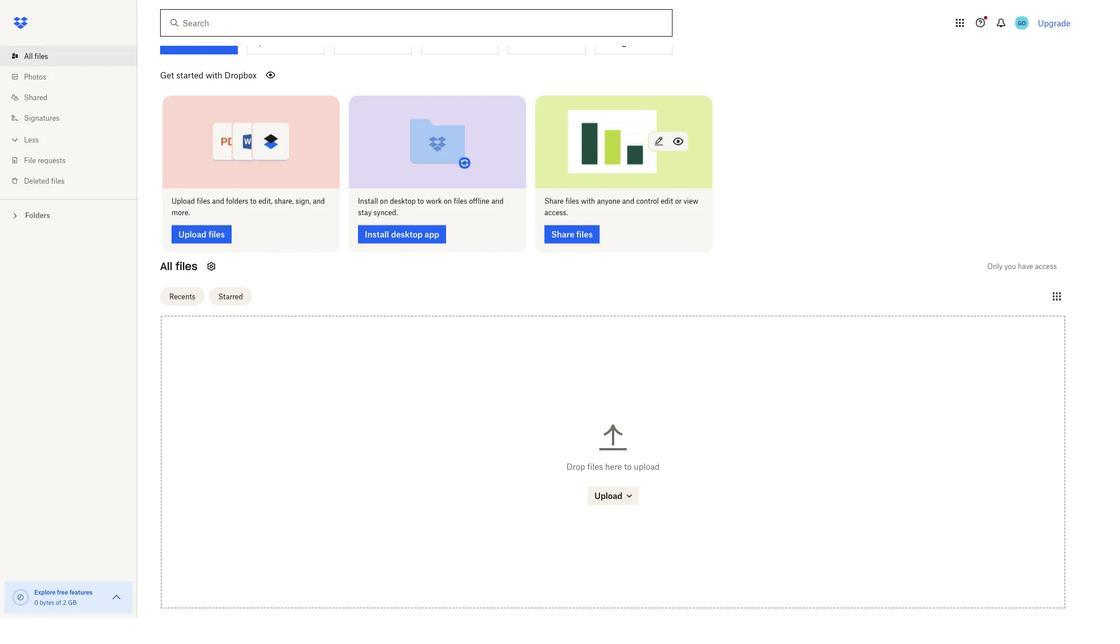 Task type: describe. For each thing, give the bounding box(es) containing it.
files left here
[[588, 462, 603, 471]]

folders
[[25, 211, 50, 220]]

create button
[[160, 11, 238, 54]]

share files
[[552, 229, 593, 239]]

photos
[[24, 72, 46, 81]]

starred
[[218, 292, 243, 300]]

1 horizontal spatial all
[[160, 260, 172, 273]]

share for share files with anyone and control edit or view access.
[[545, 197, 564, 205]]

1 and from the left
[[212, 197, 224, 205]]

upload
[[634, 462, 660, 471]]

1 on from the left
[[380, 197, 388, 205]]

get signatures
[[603, 38, 654, 47]]

app
[[425, 229, 440, 239]]

2 and from the left
[[313, 197, 325, 205]]

view
[[684, 197, 699, 205]]

only you have access
[[988, 262, 1058, 270]]

less
[[24, 135, 39, 144]]

shared link
[[9, 87, 137, 108]]

signatures link
[[9, 108, 137, 128]]

started
[[176, 70, 204, 80]]

get for get signatures
[[603, 38, 615, 47]]

with for started
[[206, 70, 222, 80]]

have
[[1019, 262, 1034, 270]]

starred button
[[209, 287, 252, 305]]

upload inside button
[[179, 229, 207, 239]]

recents
[[169, 292, 195, 300]]

upload files and folders to edit, share, sign, and more.
[[172, 197, 325, 217]]

upgrade
[[1038, 18, 1071, 28]]

anyone
[[597, 197, 621, 205]]

1 horizontal spatial all files
[[160, 260, 198, 273]]

folder settings image
[[205, 259, 218, 273]]

drop files here to upload
[[567, 462, 660, 471]]

get for get started with dropbox
[[160, 70, 174, 80]]

sign,
[[296, 197, 311, 205]]

deleted files
[[24, 177, 65, 185]]

control
[[637, 197, 659, 205]]

shared
[[24, 93, 48, 102]]

install for install desktop app
[[365, 229, 389, 239]]

0
[[34, 599, 38, 606]]

or
[[675, 197, 682, 205]]

explore
[[34, 589, 56, 596]]

all files link
[[9, 46, 137, 66]]

folders
[[226, 197, 248, 205]]

desktop inside install on desktop to work on files offline and stay synced.
[[390, 197, 416, 205]]

files inside upload files and folders to edit, share, sign, and more.
[[197, 197, 210, 205]]

desktop inside button
[[391, 229, 423, 239]]

quota usage element
[[11, 588, 30, 607]]

signatures
[[617, 38, 654, 47]]

dropbox
[[225, 70, 257, 80]]

Search in folder "Dropbox" text field
[[183, 17, 649, 29]]

upload button
[[588, 486, 639, 505]]

requests
[[38, 156, 66, 165]]

and inside install on desktop to work on files offline and stay synced.
[[492, 197, 504, 205]]

more.
[[172, 208, 190, 217]]

files inside share files with anyone and control edit or view access.
[[566, 197, 579, 205]]

here
[[606, 462, 622, 471]]

of
[[56, 599, 61, 606]]

to for drop files here to upload
[[624, 462, 632, 471]]

share,
[[275, 197, 294, 205]]

file requests
[[24, 156, 66, 165]]

deleted
[[24, 177, 49, 185]]

access.
[[545, 208, 568, 217]]

share files button
[[545, 225, 600, 243]]

recents button
[[160, 287, 205, 305]]

2 on from the left
[[444, 197, 452, 205]]

drop
[[567, 462, 586, 471]]

edit,
[[259, 197, 273, 205]]



Task type: vqa. For each thing, say whether or not it's contained in the screenshot.
they'll
no



Task type: locate. For each thing, give the bounding box(es) containing it.
to for install on desktop to work on files offline and stay synced.
[[418, 197, 424, 205]]

only
[[988, 262, 1003, 270]]

install up stay
[[358, 197, 378, 205]]

to left edit,
[[250, 197, 257, 205]]

share files with anyone and control edit or view access.
[[545, 197, 699, 217]]

install desktop app
[[365, 229, 440, 239]]

files
[[35, 52, 48, 60], [51, 177, 65, 185], [197, 197, 210, 205], [454, 197, 468, 205], [566, 197, 579, 205], [209, 229, 225, 239], [577, 229, 593, 239], [176, 260, 198, 273], [588, 462, 603, 471]]

upload inside upload files and folders to edit, share, sign, and more.
[[172, 197, 195, 205]]

dropbox image
[[9, 11, 32, 34]]

all up recents button
[[160, 260, 172, 273]]

get left started
[[160, 70, 174, 80]]

desktop left app
[[391, 229, 423, 239]]

get inside get signatures button
[[603, 38, 615, 47]]

0 horizontal spatial all
[[24, 52, 33, 60]]

upload files button
[[172, 225, 232, 243]]

share for share files
[[552, 229, 575, 239]]

files up the 'upload files'
[[197, 197, 210, 205]]

gb
[[68, 599, 77, 606]]

install down the synced.
[[365, 229, 389, 239]]

files inside 'link'
[[35, 52, 48, 60]]

list containing all files
[[0, 39, 137, 199]]

files left offline
[[454, 197, 468, 205]]

share
[[545, 197, 564, 205], [552, 229, 575, 239]]

share inside button
[[552, 229, 575, 239]]

files right deleted
[[51, 177, 65, 185]]

upload button
[[247, 11, 325, 54]]

share inside share files with anyone and control edit or view access.
[[545, 197, 564, 205]]

0 vertical spatial share
[[545, 197, 564, 205]]

3 and from the left
[[492, 197, 504, 205]]

stay
[[358, 208, 372, 217]]

offline
[[469, 197, 490, 205]]

all inside 'link'
[[24, 52, 33, 60]]

1 horizontal spatial get
[[603, 38, 615, 47]]

1 vertical spatial all files
[[160, 260, 198, 273]]

photos link
[[9, 66, 137, 87]]

and right offline
[[492, 197, 504, 205]]

1 vertical spatial get
[[160, 70, 174, 80]]

0 horizontal spatial all files
[[24, 52, 48, 60]]

0 vertical spatial desktop
[[390, 197, 416, 205]]

all files list item
[[0, 46, 137, 66]]

on up the synced.
[[380, 197, 388, 205]]

upload down drop files here to upload
[[595, 491, 623, 500]]

0 horizontal spatial with
[[206, 70, 222, 80]]

with inside share files with anyone and control edit or view access.
[[581, 197, 596, 205]]

files inside install on desktop to work on files offline and stay synced.
[[454, 197, 468, 205]]

get started with dropbox
[[160, 70, 257, 80]]

upload inside popup button
[[255, 38, 279, 47]]

all up photos
[[24, 52, 33, 60]]

all
[[24, 52, 33, 60], [160, 260, 172, 273]]

upload files
[[179, 229, 225, 239]]

0 horizontal spatial to
[[250, 197, 257, 205]]

get
[[603, 38, 615, 47], [160, 70, 174, 80]]

2 horizontal spatial to
[[624, 462, 632, 471]]

0 vertical spatial get
[[603, 38, 615, 47]]

synced.
[[374, 208, 398, 217]]

0 vertical spatial all
[[24, 52, 33, 60]]

list
[[0, 39, 137, 199]]

with left anyone
[[581, 197, 596, 205]]

to
[[250, 197, 257, 205], [418, 197, 424, 205], [624, 462, 632, 471]]

install desktop app button
[[358, 225, 446, 243]]

features
[[69, 589, 93, 596]]

go
[[1018, 19, 1026, 26]]

less image
[[9, 134, 21, 146]]

you
[[1005, 262, 1017, 270]]

desktop up the synced.
[[390, 197, 416, 205]]

and left folders
[[212, 197, 224, 205]]

free
[[57, 589, 68, 596]]

create
[[167, 38, 191, 47]]

all files
[[24, 52, 48, 60], [160, 260, 198, 273]]

install inside the install desktop app button
[[365, 229, 389, 239]]

4 and from the left
[[623, 197, 635, 205]]

install
[[358, 197, 378, 205], [365, 229, 389, 239]]

files up photos
[[35, 52, 48, 60]]

to inside install on desktop to work on files offline and stay synced.
[[418, 197, 424, 205]]

1 horizontal spatial to
[[418, 197, 424, 205]]

1 vertical spatial with
[[581, 197, 596, 205]]

to left 'work'
[[418, 197, 424, 205]]

desktop
[[390, 197, 416, 205], [391, 229, 423, 239]]

work
[[426, 197, 442, 205]]

upload down the more. at the top left of page
[[179, 229, 207, 239]]

file requests link
[[9, 150, 137, 171]]

deleted files link
[[9, 171, 137, 191]]

with
[[206, 70, 222, 80], [581, 197, 596, 205]]

on
[[380, 197, 388, 205], [444, 197, 452, 205]]

and left control
[[623, 197, 635, 205]]

install for install on desktop to work on files offline and stay synced.
[[358, 197, 378, 205]]

files down share files with anyone and control edit or view access.
[[577, 229, 593, 239]]

bytes
[[40, 599, 54, 606]]

to inside upload files and folders to edit, share, sign, and more.
[[250, 197, 257, 205]]

with right started
[[206, 70, 222, 80]]

2
[[63, 599, 66, 606]]

upload up the more. at the top left of page
[[172, 197, 195, 205]]

0 vertical spatial with
[[206, 70, 222, 80]]

share up access.
[[545, 197, 564, 205]]

share down access.
[[552, 229, 575, 239]]

install inside install on desktop to work on files offline and stay synced.
[[358, 197, 378, 205]]

and right sign,
[[313, 197, 325, 205]]

0 horizontal spatial get
[[160, 70, 174, 80]]

files left folder settings icon
[[176, 260, 198, 273]]

0 vertical spatial install
[[358, 197, 378, 205]]

1 horizontal spatial with
[[581, 197, 596, 205]]

1 vertical spatial install
[[365, 229, 389, 239]]

upgrade link
[[1038, 18, 1071, 28]]

signatures
[[24, 114, 60, 122]]

upload up dropbox
[[255, 38, 279, 47]]

1 vertical spatial desktop
[[391, 229, 423, 239]]

with for files
[[581, 197, 596, 205]]

get signatures button
[[595, 11, 673, 54]]

and
[[212, 197, 224, 205], [313, 197, 325, 205], [492, 197, 504, 205], [623, 197, 635, 205]]

explore free features 0 bytes of 2 gb
[[34, 589, 93, 606]]

access
[[1036, 262, 1058, 270]]

upload
[[255, 38, 279, 47], [172, 197, 195, 205], [179, 229, 207, 239], [595, 491, 623, 500]]

1 horizontal spatial on
[[444, 197, 452, 205]]

all files up recents button
[[160, 260, 198, 273]]

upload inside dropdown button
[[595, 491, 623, 500]]

1 vertical spatial all
[[160, 260, 172, 273]]

file
[[24, 156, 36, 165]]

on right 'work'
[[444, 197, 452, 205]]

1 vertical spatial share
[[552, 229, 575, 239]]

to right here
[[624, 462, 632, 471]]

install on desktop to work on files offline and stay synced.
[[358, 197, 504, 217]]

go button
[[1013, 14, 1032, 32]]

and inside share files with anyone and control edit or view access.
[[623, 197, 635, 205]]

get left signatures
[[603, 38, 615, 47]]

files up access.
[[566, 197, 579, 205]]

edit
[[661, 197, 674, 205]]

folders button
[[0, 207, 137, 223]]

all files up photos
[[24, 52, 48, 60]]

0 horizontal spatial on
[[380, 197, 388, 205]]

0 vertical spatial all files
[[24, 52, 48, 60]]

all files inside all files 'link'
[[24, 52, 48, 60]]

files up folder settings icon
[[209, 229, 225, 239]]



